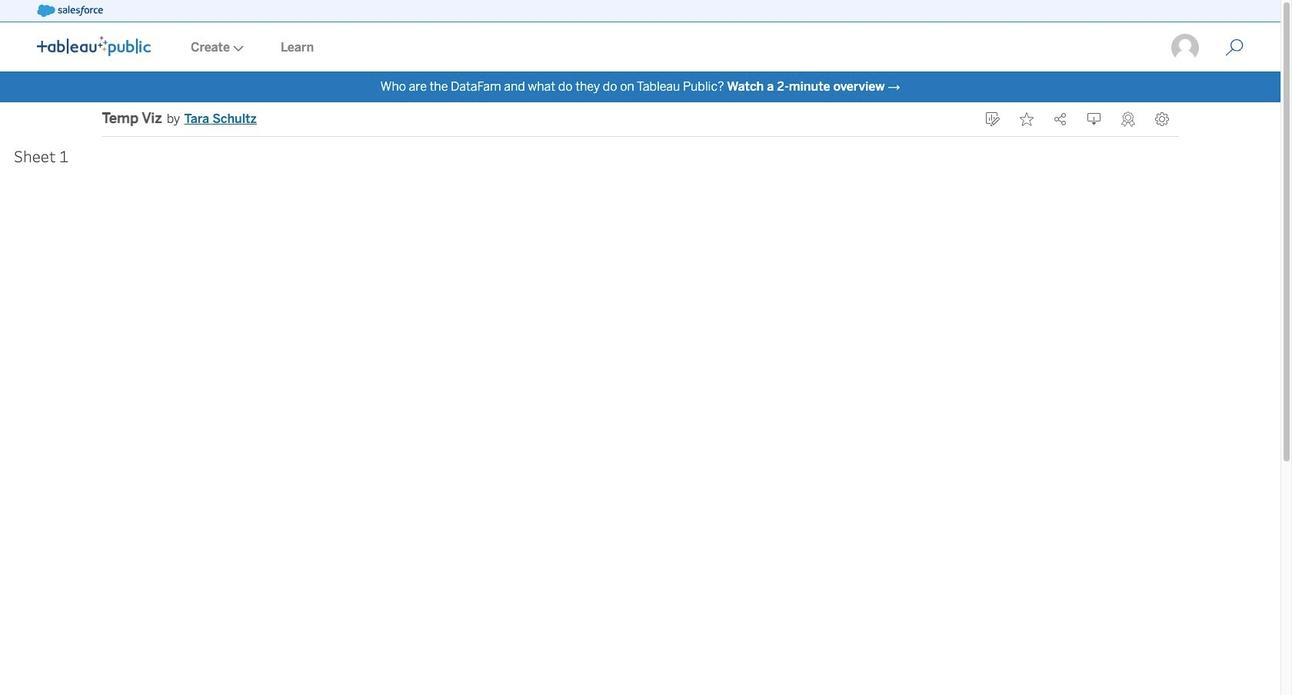Task type: vqa. For each thing, say whether or not it's contained in the screenshot.
Logo
yes



Task type: locate. For each thing, give the bounding box(es) containing it.
edit image
[[986, 112, 1000, 126]]

go to search image
[[1207, 38, 1262, 57]]

create image
[[230, 45, 244, 52]]



Task type: describe. For each thing, give the bounding box(es) containing it.
favorite button image
[[1020, 112, 1034, 126]]

logo image
[[37, 36, 151, 56]]

tara.schultz image
[[1170, 32, 1201, 63]]

salesforce logo image
[[37, 5, 103, 17]]

nominate for viz of the day image
[[1121, 112, 1135, 127]]



